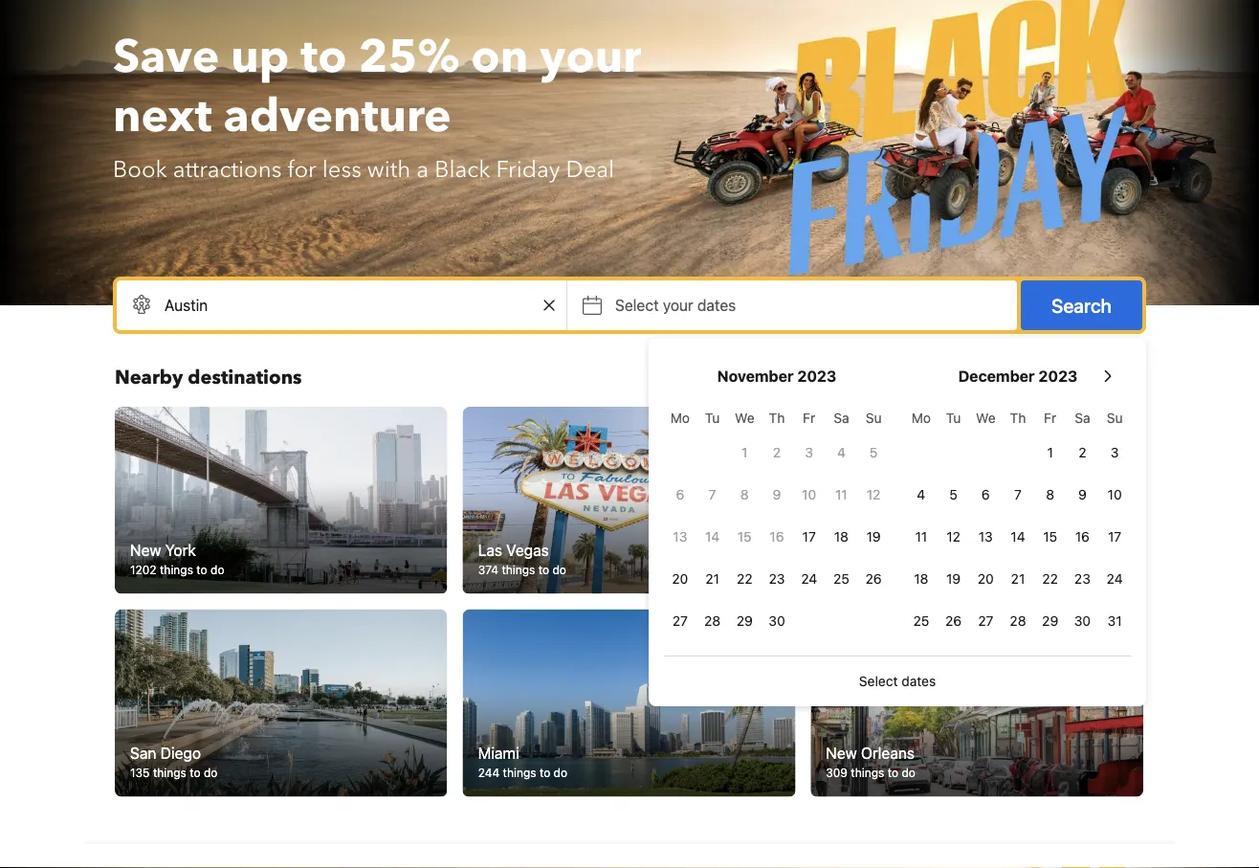 Task type: vqa. For each thing, say whether or not it's contained in the screenshot.
to associated with New Orleans
yes



Task type: locate. For each thing, give the bounding box(es) containing it.
a
[[417, 154, 429, 185]]

244
[[478, 766, 500, 780]]

8 November 2023 checkbox
[[729, 476, 761, 514]]

to inside las vegas 374 things to do
[[539, 564, 550, 577]]

for
[[288, 154, 317, 185]]

1 mo from the left
[[671, 410, 690, 426]]

9 inside "9 november 2023" 'checkbox'
[[773, 487, 782, 503]]

0 horizontal spatial th
[[769, 410, 785, 426]]

1 17 from the left
[[803, 529, 816, 545]]

5
[[870, 445, 878, 460], [950, 487, 958, 503]]

1 horizontal spatial 25
[[914, 613, 930, 629]]

0 horizontal spatial 24
[[802, 571, 818, 587]]

things for las vegas
[[502, 564, 536, 577]]

1 su from the left
[[866, 410, 882, 426]]

12 December 2023 checkbox
[[938, 518, 970, 556]]

0 horizontal spatial 21
[[706, 571, 720, 587]]

1 left 2 option
[[1048, 445, 1054, 460]]

1 horizontal spatial th
[[1011, 410, 1027, 426]]

things inside las vegas 374 things to do
[[502, 564, 536, 577]]

23 inside option
[[769, 571, 785, 587]]

29 inside the 29 november 2023 option
[[737, 613, 753, 629]]

tu
[[705, 410, 720, 426], [947, 410, 962, 426]]

do down orleans
[[902, 766, 916, 780]]

17 right 16 november 2023 option
[[803, 529, 816, 545]]

2 left 3 november 2023 option
[[773, 445, 781, 460]]

things down west
[[847, 564, 880, 577]]

25 inside option
[[914, 613, 930, 629]]

4
[[838, 445, 846, 460], [918, 487, 926, 503]]

0 horizontal spatial su
[[866, 410, 882, 426]]

0 horizontal spatial 19
[[867, 529, 881, 545]]

1 horizontal spatial su
[[1107, 410, 1123, 426]]

19 inside checkbox
[[947, 571, 961, 587]]

6 inside "checkbox"
[[676, 487, 685, 503]]

mo up 4 checkbox
[[912, 410, 931, 426]]

1 horizontal spatial 5
[[950, 487, 958, 503]]

1 horizontal spatial 3
[[1111, 445, 1120, 460]]

to inside new orleans 309 things to do
[[888, 766, 899, 780]]

10 for 10 option
[[802, 487, 817, 503]]

9 December 2023 checkbox
[[1067, 476, 1099, 514]]

to down vegas at the bottom of the page
[[539, 564, 550, 577]]

16 for 16 november 2023 option
[[770, 529, 785, 545]]

3 inside checkbox
[[1111, 445, 1120, 460]]

7 for 7 december 2023 'checkbox'
[[1015, 487, 1022, 503]]

2 th from the left
[[1011, 410, 1027, 426]]

2 7 from the left
[[1015, 487, 1022, 503]]

5 right 4 november 2023 checkbox
[[870, 445, 878, 460]]

1 15 from the left
[[738, 529, 752, 545]]

su up 5 november 2023 "checkbox"
[[866, 410, 882, 426]]

do inside new york 1202 things to do
[[211, 564, 225, 577]]

1 horizontal spatial sa
[[1075, 410, 1091, 426]]

24 right 23 "checkbox"
[[1107, 571, 1124, 587]]

key west 117 things to do
[[826, 541, 912, 577]]

dates up november
[[698, 296, 736, 314]]

12 November 2023 checkbox
[[858, 476, 890, 514]]

27 left 28 checkbox
[[673, 613, 688, 629]]

8 right 7 november 2023 checkbox
[[741, 487, 749, 503]]

0 horizontal spatial 30
[[769, 613, 786, 629]]

0 horizontal spatial select
[[616, 296, 659, 314]]

2 20 from the left
[[978, 571, 994, 587]]

fr up 1 december 2023 checkbox
[[1045, 410, 1057, 426]]

14 inside option
[[706, 529, 720, 545]]

8 right 7 december 2023 'checkbox'
[[1047, 487, 1055, 503]]

13 November 2023 checkbox
[[664, 518, 697, 556]]

5 December 2023 checkbox
[[938, 476, 970, 514]]

mo for november
[[671, 410, 690, 426]]

2 for december
[[1079, 445, 1087, 460]]

7
[[709, 487, 717, 503], [1015, 487, 1022, 503]]

20 left 21 checkbox
[[672, 571, 689, 587]]

things down the diego
[[153, 766, 187, 780]]

new inside new orleans 309 things to do
[[826, 744, 858, 762]]

dates
[[698, 296, 736, 314], [902, 674, 936, 689]]

san
[[130, 744, 156, 762]]

do right 1202 at the bottom of the page
[[211, 564, 225, 577]]

11 inside checkbox
[[836, 487, 848, 503]]

Where are you going? search field
[[117, 281, 567, 330]]

tu down november
[[705, 410, 720, 426]]

2 10 from the left
[[1108, 487, 1123, 503]]

14
[[706, 529, 720, 545], [1011, 529, 1026, 545]]

1 grid from the left
[[664, 399, 890, 640]]

1 horizontal spatial 2023
[[1039, 367, 1078, 385]]

2 8 from the left
[[1047, 487, 1055, 503]]

25 left 26 december 2023 option
[[914, 613, 930, 629]]

14 for 14 checkbox
[[1011, 529, 1026, 545]]

1 horizontal spatial 11
[[916, 529, 928, 545]]

16 right '15' checkbox
[[770, 529, 785, 545]]

things inside new orleans 309 things to do
[[851, 766, 885, 780]]

0 horizontal spatial sa
[[834, 410, 850, 426]]

27 inside option
[[673, 613, 688, 629]]

20
[[672, 571, 689, 587], [978, 571, 994, 587]]

2023 right december
[[1039, 367, 1078, 385]]

new
[[130, 541, 161, 559], [826, 744, 858, 762]]

27 inside "option"
[[979, 613, 994, 629]]

15
[[738, 529, 752, 545], [1044, 529, 1058, 545]]

su
[[866, 410, 882, 426], [1107, 410, 1123, 426]]

select dates
[[860, 674, 936, 689]]

3
[[806, 445, 814, 460], [1111, 445, 1120, 460]]

30 right 29 'checkbox'
[[1075, 613, 1091, 629]]

0 horizontal spatial 4
[[838, 445, 846, 460]]

21
[[706, 571, 720, 587], [1012, 571, 1026, 587]]

6 inside checkbox
[[982, 487, 991, 503]]

1 8 from the left
[[741, 487, 749, 503]]

28 for 28 december 2023 option
[[1010, 613, 1027, 629]]

things down york
[[160, 564, 193, 577]]

0 horizontal spatial 2
[[773, 445, 781, 460]]

las vegas image
[[463, 407, 796, 594]]

0 vertical spatial new
[[130, 541, 161, 559]]

0 horizontal spatial 3
[[806, 445, 814, 460]]

do inside new orleans 309 things to do
[[902, 766, 916, 780]]

25
[[834, 571, 850, 587], [914, 613, 930, 629]]

2 22 from the left
[[1043, 571, 1059, 587]]

1 vertical spatial 4
[[918, 487, 926, 503]]

6 November 2023 checkbox
[[664, 476, 697, 514]]

5 November 2023 checkbox
[[858, 434, 890, 472]]

11 for 11 checkbox
[[836, 487, 848, 503]]

1 horizontal spatial new
[[826, 744, 858, 762]]

2023
[[798, 367, 837, 385], [1039, 367, 1078, 385]]

0 vertical spatial your
[[540, 26, 642, 89]]

1 th from the left
[[769, 410, 785, 426]]

9 for 9 december 2023 option
[[1079, 487, 1087, 503]]

1 horizontal spatial 10
[[1108, 487, 1123, 503]]

18 right 17 option
[[835, 529, 849, 545]]

1 horizontal spatial 21
[[1012, 571, 1026, 587]]

2 right 1 december 2023 checkbox
[[1079, 445, 1087, 460]]

1 vertical spatial 11
[[916, 529, 928, 545]]

22 inside checkbox
[[1043, 571, 1059, 587]]

2 fr from the left
[[1045, 410, 1057, 426]]

2
[[773, 445, 781, 460], [1079, 445, 1087, 460]]

do
[[211, 564, 225, 577], [553, 564, 567, 577], [898, 564, 912, 577], [204, 766, 218, 780], [554, 766, 568, 780], [902, 766, 916, 780]]

1 for december
[[1048, 445, 1054, 460]]

1 10 from the left
[[802, 487, 817, 503]]

23 right 22 december 2023 checkbox
[[1075, 571, 1091, 587]]

13 for 13 november 2023 option
[[673, 529, 688, 545]]

1 horizontal spatial 22
[[1043, 571, 1059, 587]]

22 inside option
[[737, 571, 753, 587]]

0 horizontal spatial 8
[[741, 487, 749, 503]]

0 vertical spatial 18
[[835, 529, 849, 545]]

7 for 7 november 2023 checkbox
[[709, 487, 717, 503]]

30 inside 30 option
[[1075, 613, 1091, 629]]

things inside miami 244 things to do
[[503, 766, 537, 780]]

26 down west
[[866, 571, 882, 587]]

1 horizontal spatial 24
[[1107, 571, 1124, 587]]

29 inside 29 'checkbox'
[[1043, 613, 1059, 629]]

8
[[741, 487, 749, 503], [1047, 487, 1055, 503]]

22 left 23 "checkbox"
[[1043, 571, 1059, 587]]

1 fr from the left
[[803, 410, 816, 426]]

5 inside checkbox
[[950, 487, 958, 503]]

to for san diego
[[190, 766, 201, 780]]

9 right 8 november 2023 checkbox
[[773, 487, 782, 503]]

1 vertical spatial dates
[[902, 674, 936, 689]]

2 23 from the left
[[1075, 571, 1091, 587]]

20 December 2023 checkbox
[[970, 560, 1002, 598]]

1 horizontal spatial 8
[[1047, 487, 1055, 503]]

0 vertical spatial select
[[616, 296, 659, 314]]

14 right 13 november 2023 option
[[706, 529, 720, 545]]

2 inside option
[[1079, 445, 1087, 460]]

1 inside 1 december 2023 checkbox
[[1048, 445, 1054, 460]]

1 we from the left
[[735, 410, 755, 426]]

1202
[[130, 564, 157, 577]]

12 right 11 checkbox
[[867, 487, 881, 503]]

1 horizontal spatial 23
[[1075, 571, 1091, 587]]

27
[[673, 613, 688, 629], [979, 613, 994, 629]]

1 left 2 november 2023 checkbox
[[742, 445, 748, 460]]

28 for 28 checkbox
[[705, 613, 721, 629]]

1 6 from the left
[[676, 487, 685, 503]]

0 horizontal spatial 5
[[870, 445, 878, 460]]

19 inside option
[[867, 529, 881, 545]]

25 December 2023 checkbox
[[906, 602, 938, 640]]

22 left 23 november 2023 option
[[737, 571, 753, 587]]

9 November 2023 checkbox
[[761, 476, 794, 514]]

0 horizontal spatial 17
[[803, 529, 816, 545]]

0 horizontal spatial your
[[540, 26, 642, 89]]

0 vertical spatial 26
[[866, 571, 882, 587]]

grid
[[664, 399, 890, 640], [906, 399, 1132, 640]]

28 right 27 "option"
[[1010, 613, 1027, 629]]

select
[[616, 296, 659, 314], [860, 674, 898, 689]]

1 3 from the left
[[806, 445, 814, 460]]

13 inside option
[[673, 529, 688, 545]]

2 6 from the left
[[982, 487, 991, 503]]

to for new orleans
[[888, 766, 899, 780]]

26
[[866, 571, 882, 587], [946, 613, 962, 629]]

1 horizontal spatial 1
[[1048, 445, 1054, 460]]

things down orleans
[[851, 766, 885, 780]]

sa
[[834, 410, 850, 426], [1075, 410, 1091, 426]]

29 right 28 december 2023 option
[[1043, 613, 1059, 629]]

2 inside checkbox
[[773, 445, 781, 460]]

5 for 5 december 2023 checkbox
[[950, 487, 958, 503]]

11 left 12 december 2023 checkbox
[[916, 529, 928, 545]]

1 14 from the left
[[706, 529, 720, 545]]

0 horizontal spatial 29
[[737, 613, 753, 629]]

28 right 27 option
[[705, 613, 721, 629]]

30 inside 30 november 2023 option
[[769, 613, 786, 629]]

17 for '17 december 2023' checkbox
[[1109, 529, 1122, 545]]

to right up
[[301, 26, 347, 89]]

select your dates
[[616, 296, 736, 314]]

17 December 2023 checkbox
[[1099, 518, 1132, 556]]

17 right 16 option
[[1109, 529, 1122, 545]]

new inside new york 1202 things to do
[[130, 541, 161, 559]]

0 horizontal spatial 13
[[673, 529, 688, 545]]

2 tu from the left
[[947, 410, 962, 426]]

1 vertical spatial 19
[[947, 571, 961, 587]]

1 27 from the left
[[673, 613, 688, 629]]

2 3 from the left
[[1111, 445, 1120, 460]]

17
[[803, 529, 816, 545], [1109, 529, 1122, 545]]

30
[[769, 613, 786, 629], [1075, 613, 1091, 629]]

to down orleans
[[888, 766, 899, 780]]

less
[[322, 154, 362, 185]]

29 December 2023 checkbox
[[1035, 602, 1067, 640]]

1 22 from the left
[[737, 571, 753, 587]]

1 29 from the left
[[737, 613, 753, 629]]

su for december 2023
[[1107, 410, 1123, 426]]

16 for 16 option
[[1076, 529, 1090, 545]]

0 horizontal spatial 26
[[866, 571, 882, 587]]

22 for 22 november 2023 option
[[737, 571, 753, 587]]

2 30 from the left
[[1075, 613, 1091, 629]]

new up 309
[[826, 744, 858, 762]]

1 vertical spatial 26
[[946, 613, 962, 629]]

0 horizontal spatial 12
[[867, 487, 881, 503]]

16 inside 16 option
[[1076, 529, 1090, 545]]

10 for 10 'checkbox'
[[1108, 487, 1123, 503]]

attractions
[[173, 154, 282, 185]]

things inside the key west 117 things to do
[[847, 564, 880, 577]]

3 for november 2023
[[806, 445, 814, 460]]

1 9 from the left
[[773, 487, 782, 503]]

new york 1202 things to do
[[130, 541, 225, 577]]

0 vertical spatial 12
[[867, 487, 881, 503]]

21 December 2023 checkbox
[[1002, 560, 1035, 598]]

th up 2 november 2023 checkbox
[[769, 410, 785, 426]]

do inside san diego 135 things to do
[[204, 766, 218, 780]]

19 for 19 checkbox
[[947, 571, 961, 587]]

1 2 from the left
[[773, 445, 781, 460]]

things down miami
[[503, 766, 537, 780]]

13
[[673, 529, 688, 545], [979, 529, 994, 545]]

fr for november
[[803, 410, 816, 426]]

3 inside option
[[806, 445, 814, 460]]

1 horizontal spatial 12
[[947, 529, 961, 545]]

0 horizontal spatial 2023
[[798, 367, 837, 385]]

30 right the 29 november 2023 option
[[769, 613, 786, 629]]

24
[[802, 571, 818, 587], [1107, 571, 1124, 587]]

san diego 135 things to do
[[130, 744, 218, 780]]

0 vertical spatial 5
[[870, 445, 878, 460]]

0 horizontal spatial 16
[[770, 529, 785, 545]]

1 horizontal spatial 28
[[1010, 613, 1027, 629]]

miami 244 things to do
[[478, 744, 568, 780]]

do for san diego
[[204, 766, 218, 780]]

23
[[769, 571, 785, 587], [1075, 571, 1091, 587]]

9 for "9 november 2023" 'checkbox'
[[773, 487, 782, 503]]

2 sa from the left
[[1075, 410, 1091, 426]]

1
[[742, 445, 748, 460], [1048, 445, 1054, 460]]

29
[[737, 613, 753, 629], [1043, 613, 1059, 629]]

28 November 2023 checkbox
[[697, 602, 729, 640]]

0 horizontal spatial grid
[[664, 399, 890, 640]]

1 23 from the left
[[769, 571, 785, 587]]

do inside miami 244 things to do
[[554, 766, 568, 780]]

on
[[471, 26, 529, 89]]

11 inside option
[[916, 529, 928, 545]]

7 December 2023 checkbox
[[1002, 476, 1035, 514]]

2 17 from the left
[[1109, 529, 1122, 545]]

1 2023 from the left
[[798, 367, 837, 385]]

15 left 16 option
[[1044, 529, 1058, 545]]

1 horizontal spatial 16
[[1076, 529, 1090, 545]]

1 horizontal spatial 30
[[1075, 613, 1091, 629]]

dates down 25 december 2023 option
[[902, 674, 936, 689]]

21 left 22 december 2023 checkbox
[[1012, 571, 1026, 587]]

10 inside 10 option
[[802, 487, 817, 503]]

10 right "9 november 2023" 'checkbox'
[[802, 487, 817, 503]]

0 horizontal spatial 25
[[834, 571, 850, 587]]

2 su from the left
[[1107, 410, 1123, 426]]

we
[[735, 410, 755, 426], [977, 410, 996, 426]]

10 November 2023 checkbox
[[794, 476, 826, 514]]

20 right 19 checkbox
[[978, 571, 994, 587]]

2 28 from the left
[[1010, 613, 1027, 629]]

to inside san diego 135 things to do
[[190, 766, 201, 780]]

7 inside checkbox
[[709, 487, 717, 503]]

1 20 from the left
[[672, 571, 689, 587]]

tu down december
[[947, 410, 962, 426]]

1 horizontal spatial 18
[[915, 571, 929, 587]]

25 down key
[[834, 571, 850, 587]]

to
[[301, 26, 347, 89], [197, 564, 207, 577], [539, 564, 550, 577], [884, 564, 894, 577], [190, 766, 201, 780], [540, 766, 551, 780], [888, 766, 899, 780]]

0 horizontal spatial fr
[[803, 410, 816, 426]]

29 right 28 checkbox
[[737, 613, 753, 629]]

21 November 2023 checkbox
[[697, 560, 729, 598]]

2 29 from the left
[[1043, 613, 1059, 629]]

9
[[773, 487, 782, 503], [1079, 487, 1087, 503]]

new york image
[[115, 407, 448, 594]]

12 left the 13 december 2023 "checkbox"
[[947, 529, 961, 545]]

28 inside 28 checkbox
[[705, 613, 721, 629]]

nearby destinations
[[115, 365, 302, 391]]

1 horizontal spatial tu
[[947, 410, 962, 426]]

to inside miami 244 things to do
[[540, 766, 551, 780]]

mo up 6 "checkbox"
[[671, 410, 690, 426]]

25 inside checkbox
[[834, 571, 850, 587]]

tu for december
[[947, 410, 962, 426]]

to inside the key west 117 things to do
[[884, 564, 894, 577]]

6 left 7 november 2023 checkbox
[[676, 487, 685, 503]]

2 1 from the left
[[1048, 445, 1054, 460]]

0 horizontal spatial 10
[[802, 487, 817, 503]]

0 horizontal spatial 23
[[769, 571, 785, 587]]

th
[[769, 410, 785, 426], [1011, 410, 1027, 426]]

16 right 15 december 2023 checkbox
[[1076, 529, 1090, 545]]

3 left 4 november 2023 checkbox
[[806, 445, 814, 460]]

things down vegas at the bottom of the page
[[502, 564, 536, 577]]

0 vertical spatial 11
[[836, 487, 848, 503]]

1 horizontal spatial 20
[[978, 571, 994, 587]]

2 21 from the left
[[1012, 571, 1026, 587]]

things inside san diego 135 things to do
[[153, 766, 187, 780]]

29 November 2023 checkbox
[[729, 602, 761, 640]]

new up 1202 at the bottom of the page
[[130, 541, 161, 559]]

7 left 8 november 2023 checkbox
[[709, 487, 717, 503]]

do right 26 november 2023 option in the bottom of the page
[[898, 564, 912, 577]]

2 16 from the left
[[1076, 529, 1090, 545]]

24 for 24 november 2023 checkbox
[[802, 571, 818, 587]]

1 horizontal spatial 26
[[946, 613, 962, 629]]

11 right 10 option
[[836, 487, 848, 503]]

28 December 2023 checkbox
[[1002, 602, 1035, 640]]

28 inside 28 december 2023 option
[[1010, 613, 1027, 629]]

to inside save up to 25% on your next adventure book attractions for less with a black friday deal
[[301, 26, 347, 89]]

1 1 from the left
[[742, 445, 748, 460]]

4 for 4 checkbox
[[918, 487, 926, 503]]

29 for the 29 november 2023 option
[[737, 613, 753, 629]]

13 for the 13 december 2023 "checkbox"
[[979, 529, 994, 545]]

12
[[867, 487, 881, 503], [947, 529, 961, 545]]

sa up 4 november 2023 checkbox
[[834, 410, 850, 426]]

we down december
[[977, 410, 996, 426]]

next
[[113, 85, 212, 148]]

15 right 14 november 2023 option
[[738, 529, 752, 545]]

2 15 from the left
[[1044, 529, 1058, 545]]

1 horizontal spatial 4
[[918, 487, 926, 503]]

8 inside 'option'
[[1047, 487, 1055, 503]]

2 14 from the left
[[1011, 529, 1026, 545]]

1 horizontal spatial mo
[[912, 410, 931, 426]]

5 inside "checkbox"
[[870, 445, 878, 460]]

23 right 22 november 2023 option
[[769, 571, 785, 587]]

17 for 17 option
[[803, 529, 816, 545]]

1 horizontal spatial 29
[[1043, 613, 1059, 629]]

1 inside 1 november 2023 checkbox
[[742, 445, 748, 460]]

search
[[1052, 294, 1112, 316]]

0 horizontal spatial 28
[[705, 613, 721, 629]]

to down the diego
[[190, 766, 201, 780]]

0 horizontal spatial 15
[[738, 529, 752, 545]]

0 horizontal spatial we
[[735, 410, 755, 426]]

9 inside 9 december 2023 option
[[1079, 487, 1087, 503]]

2023 right november
[[798, 367, 837, 385]]

0 horizontal spatial mo
[[671, 410, 690, 426]]

do for new york
[[211, 564, 225, 577]]

25 for the "25" checkbox
[[834, 571, 850, 587]]

9 right the '8 december 2023' 'option'
[[1079, 487, 1087, 503]]

26 right 25 december 2023 option
[[946, 613, 962, 629]]

0 vertical spatial 19
[[867, 529, 881, 545]]

27 right 26 december 2023 option
[[979, 613, 994, 629]]

1 vertical spatial select
[[860, 674, 898, 689]]

2 9 from the left
[[1079, 487, 1087, 503]]

4 right 3 november 2023 option
[[838, 445, 846, 460]]

2 grid from the left
[[906, 399, 1132, 640]]

17 November 2023 checkbox
[[794, 518, 826, 556]]

to right 1202 at the bottom of the page
[[197, 564, 207, 577]]

0 vertical spatial 4
[[838, 445, 846, 460]]

do right 374
[[553, 564, 567, 577]]

0 horizontal spatial 20
[[672, 571, 689, 587]]

1 13 from the left
[[673, 529, 688, 545]]

th down december 2023
[[1011, 410, 1027, 426]]

23 for 23 november 2023 option
[[769, 571, 785, 587]]

1 horizontal spatial fr
[[1045, 410, 1057, 426]]

6 right 5 december 2023 checkbox
[[982, 487, 991, 503]]

26 November 2023 checkbox
[[858, 560, 890, 598]]

10 right 9 december 2023 option
[[1108, 487, 1123, 503]]

up
[[231, 26, 289, 89]]

1 7 from the left
[[709, 487, 717, 503]]

1 vertical spatial 25
[[914, 613, 930, 629]]

2 November 2023 checkbox
[[761, 434, 794, 472]]

do right 244
[[554, 766, 568, 780]]

0 horizontal spatial 9
[[773, 487, 782, 503]]

7 inside 'checkbox'
[[1015, 487, 1022, 503]]

8 inside checkbox
[[741, 487, 749, 503]]

1 vertical spatial new
[[826, 744, 858, 762]]

19
[[867, 529, 881, 545], [947, 571, 961, 587]]

18 left 19 checkbox
[[915, 571, 929, 587]]

1 16 from the left
[[770, 529, 785, 545]]

7 left the '8 december 2023' 'option'
[[1015, 487, 1022, 503]]

11
[[836, 487, 848, 503], [916, 529, 928, 545]]

22 November 2023 checkbox
[[729, 560, 761, 598]]

0 horizontal spatial 27
[[673, 613, 688, 629]]

1 horizontal spatial 19
[[947, 571, 961, 587]]

28
[[705, 613, 721, 629], [1010, 613, 1027, 629]]

su up 3 december 2023 checkbox
[[1107, 410, 1123, 426]]

do right 135
[[204, 766, 218, 780]]

10 inside 10 'checkbox'
[[1108, 487, 1123, 503]]

16 inside 16 november 2023 option
[[770, 529, 785, 545]]

do inside las vegas 374 things to do
[[553, 564, 567, 577]]

13 right 12 december 2023 checkbox
[[979, 529, 994, 545]]

30 November 2023 checkbox
[[761, 602, 794, 640]]

1 30 from the left
[[769, 613, 786, 629]]

2 we from the left
[[977, 410, 996, 426]]

1 horizontal spatial grid
[[906, 399, 1132, 640]]

2 13 from the left
[[979, 529, 994, 545]]

do inside the key west 117 things to do
[[898, 564, 912, 577]]

24 November 2023 checkbox
[[794, 560, 826, 598]]

to inside new york 1202 things to do
[[197, 564, 207, 577]]

16 December 2023 checkbox
[[1067, 518, 1099, 556]]

to right 244
[[540, 766, 551, 780]]

1 horizontal spatial 27
[[979, 613, 994, 629]]

25%
[[359, 26, 460, 89]]

2 27 from the left
[[979, 613, 994, 629]]

0 horizontal spatial 22
[[737, 571, 753, 587]]

0 vertical spatial 25
[[834, 571, 850, 587]]

24 left 117
[[802, 571, 818, 587]]

2 for november
[[773, 445, 781, 460]]

2 mo from the left
[[912, 410, 931, 426]]

20 inside checkbox
[[978, 571, 994, 587]]

1 24 from the left
[[802, 571, 818, 587]]

1 sa from the left
[[834, 410, 850, 426]]

mo
[[671, 410, 690, 426], [912, 410, 931, 426]]

374
[[478, 564, 499, 577]]

things for san diego
[[153, 766, 187, 780]]

1 horizontal spatial select
[[860, 674, 898, 689]]

things
[[160, 564, 193, 577], [502, 564, 536, 577], [847, 564, 880, 577], [153, 766, 187, 780], [503, 766, 537, 780], [851, 766, 885, 780]]

0 horizontal spatial tu
[[705, 410, 720, 426]]

2 24 from the left
[[1107, 571, 1124, 587]]

4 left 5 december 2023 checkbox
[[918, 487, 926, 503]]

things for key west
[[847, 564, 880, 577]]

5 for 5 november 2023 "checkbox"
[[870, 445, 878, 460]]

4 for 4 november 2023 checkbox
[[838, 445, 846, 460]]

13 inside "checkbox"
[[979, 529, 994, 545]]

adventure
[[224, 85, 452, 148]]

your
[[540, 26, 642, 89], [663, 296, 694, 314]]

1 vertical spatial 12
[[947, 529, 961, 545]]

12 for 12 december 2023 checkbox
[[947, 529, 961, 545]]

fr
[[803, 410, 816, 426], [1045, 410, 1057, 426]]

1 horizontal spatial 6
[[982, 487, 991, 503]]

13 left 14 november 2023 option
[[673, 529, 688, 545]]

2 2023 from the left
[[1039, 367, 1078, 385]]

0 horizontal spatial 6
[[676, 487, 685, 503]]

10
[[802, 487, 817, 503], [1108, 487, 1123, 503]]

21 for the 21 december 2023 checkbox
[[1012, 571, 1026, 587]]

24 December 2023 checkbox
[[1099, 560, 1132, 598]]

2 2 from the left
[[1079, 445, 1087, 460]]

fr up 3 november 2023 option
[[803, 410, 816, 426]]

1 December 2023 checkbox
[[1035, 434, 1067, 472]]

0 horizontal spatial 7
[[709, 487, 717, 503]]

20 inside checkbox
[[672, 571, 689, 587]]

15 November 2023 checkbox
[[729, 518, 761, 556]]

we up 1 november 2023 checkbox
[[735, 410, 755, 426]]

things for new york
[[160, 564, 193, 577]]

1 horizontal spatial dates
[[902, 674, 936, 689]]

18
[[835, 529, 849, 545], [915, 571, 929, 587]]

to down west
[[884, 564, 894, 577]]

0 horizontal spatial dates
[[698, 296, 736, 314]]

3 right 2 option
[[1111, 445, 1120, 460]]

friday
[[496, 154, 561, 185]]

14 inside checkbox
[[1011, 529, 1026, 545]]

1 tu from the left
[[705, 410, 720, 426]]

deal
[[566, 154, 615, 185]]

23 inside "checkbox"
[[1075, 571, 1091, 587]]

16
[[770, 529, 785, 545], [1076, 529, 1090, 545]]

sa up 2 option
[[1075, 410, 1091, 426]]

1 28 from the left
[[705, 613, 721, 629]]

17 inside option
[[803, 529, 816, 545]]

1 horizontal spatial 14
[[1011, 529, 1026, 545]]

0 horizontal spatial new
[[130, 541, 161, 559]]

5 left 6 december 2023 checkbox
[[950, 487, 958, 503]]

17 inside checkbox
[[1109, 529, 1122, 545]]

1 21 from the left
[[706, 571, 720, 587]]

things inside new york 1202 things to do
[[160, 564, 193, 577]]

1 vertical spatial 5
[[950, 487, 958, 503]]

6
[[676, 487, 685, 503], [982, 487, 991, 503]]

26 for 26 november 2023 option in the bottom of the page
[[866, 571, 882, 587]]

22
[[737, 571, 753, 587], [1043, 571, 1059, 587]]

14 right the 13 december 2023 "checkbox"
[[1011, 529, 1026, 545]]

1 horizontal spatial 9
[[1079, 487, 1087, 503]]

1 vertical spatial your
[[663, 296, 694, 314]]

21 right 20 november 2023 checkbox
[[706, 571, 720, 587]]

6 December 2023 checkbox
[[970, 476, 1002, 514]]



Task type: describe. For each thing, give the bounding box(es) containing it.
select for select your dates
[[616, 296, 659, 314]]

new orleans image
[[811, 609, 1144, 797]]

14 November 2023 checkbox
[[697, 518, 729, 556]]

7 November 2023 checkbox
[[697, 476, 729, 514]]

309
[[826, 766, 848, 780]]

15 December 2023 checkbox
[[1035, 518, 1067, 556]]

23 November 2023 checkbox
[[761, 560, 794, 598]]

miami
[[478, 744, 520, 762]]

black
[[435, 154, 491, 185]]

mo for december
[[912, 410, 931, 426]]

grid for december
[[906, 399, 1132, 640]]

we for november
[[735, 410, 755, 426]]

25 November 2023 checkbox
[[826, 560, 858, 598]]

6 for 6 "checkbox"
[[676, 487, 685, 503]]

we for december
[[977, 410, 996, 426]]

su for november 2023
[[866, 410, 882, 426]]

19 December 2023 checkbox
[[938, 560, 970, 598]]

27 December 2023 checkbox
[[970, 602, 1002, 640]]

2023 for december 2023
[[1039, 367, 1078, 385]]

2023 for november 2023
[[798, 367, 837, 385]]

1 November 2023 checkbox
[[729, 434, 761, 472]]

new for new orleans
[[826, 744, 858, 762]]

27 November 2023 checkbox
[[664, 602, 697, 640]]

tu for november
[[705, 410, 720, 426]]

19 for 19 option
[[867, 529, 881, 545]]

18 December 2023 checkbox
[[906, 560, 938, 598]]

0 horizontal spatial 18
[[835, 529, 849, 545]]

4 November 2023 checkbox
[[826, 434, 858, 472]]

30 December 2023 checkbox
[[1067, 602, 1099, 640]]

11 for 11 option
[[916, 529, 928, 545]]

4 December 2023 checkbox
[[906, 476, 938, 514]]

key west image
[[811, 407, 1144, 594]]

san diego image
[[115, 609, 448, 797]]

orleans
[[862, 744, 915, 762]]

30 for 30 november 2023 option
[[769, 613, 786, 629]]

th for december
[[1011, 410, 1027, 426]]

1 horizontal spatial your
[[663, 296, 694, 314]]

1 vertical spatial 18
[[915, 571, 929, 587]]

las
[[478, 541, 503, 559]]

your inside save up to 25% on your next adventure book attractions for less with a black friday deal
[[540, 26, 642, 89]]

new for new york
[[130, 541, 161, 559]]

new orleans 309 things to do
[[826, 744, 916, 780]]

3 November 2023 checkbox
[[794, 434, 826, 472]]

11 December 2023 checkbox
[[906, 518, 938, 556]]

135
[[130, 766, 150, 780]]

to for key west
[[884, 564, 894, 577]]

20 for 20 november 2023 checkbox
[[672, 571, 689, 587]]

november 2023
[[718, 367, 837, 385]]

8 for 8 november 2023 checkbox
[[741, 487, 749, 503]]

31
[[1108, 613, 1123, 629]]

december 2023
[[959, 367, 1078, 385]]

19 November 2023 checkbox
[[858, 518, 890, 556]]

31 December 2023 checkbox
[[1099, 602, 1132, 640]]

select for select dates
[[860, 674, 898, 689]]

do for las vegas
[[553, 564, 567, 577]]

search button
[[1022, 281, 1143, 330]]

3 for december 2023
[[1111, 445, 1120, 460]]

sa for december 2023
[[1075, 410, 1091, 426]]

nearby
[[115, 365, 183, 391]]

11 November 2023 checkbox
[[826, 476, 858, 514]]

23 December 2023 checkbox
[[1067, 560, 1099, 598]]

12 for 12 checkbox
[[867, 487, 881, 503]]

20 November 2023 checkbox
[[664, 560, 697, 598]]

6 for 6 december 2023 checkbox
[[982, 487, 991, 503]]

las vegas 374 things to do
[[478, 541, 567, 577]]

25 for 25 december 2023 option
[[914, 613, 930, 629]]

3 December 2023 checkbox
[[1099, 434, 1132, 472]]

save up to 25% on your next adventure book attractions for less with a black friday deal
[[113, 26, 642, 185]]

vegas
[[507, 541, 549, 559]]

15 for '15' checkbox
[[738, 529, 752, 545]]

do for key west
[[898, 564, 912, 577]]

york
[[165, 541, 196, 559]]

miami image
[[463, 609, 796, 797]]

sa for november 2023
[[834, 410, 850, 426]]

20 for the 20 checkbox
[[978, 571, 994, 587]]

2 December 2023 checkbox
[[1067, 434, 1099, 472]]

8 December 2023 checkbox
[[1035, 476, 1067, 514]]

to for las vegas
[[539, 564, 550, 577]]

117
[[826, 564, 844, 577]]

26 December 2023 checkbox
[[938, 602, 970, 640]]

west
[[856, 541, 891, 559]]

grid for november
[[664, 399, 890, 640]]

things for new orleans
[[851, 766, 885, 780]]

to for new york
[[197, 564, 207, 577]]

1 for november
[[742, 445, 748, 460]]

27 for 27 "option"
[[979, 613, 994, 629]]

key
[[826, 541, 852, 559]]

do for new orleans
[[902, 766, 916, 780]]

destinations
[[188, 365, 302, 391]]

diego
[[160, 744, 201, 762]]

13 December 2023 checkbox
[[970, 518, 1002, 556]]

fr for december
[[1045, 410, 1057, 426]]

16 November 2023 checkbox
[[761, 518, 794, 556]]

november
[[718, 367, 794, 385]]

december
[[959, 367, 1035, 385]]

10 December 2023 checkbox
[[1099, 476, 1132, 514]]

14 for 14 november 2023 option
[[706, 529, 720, 545]]

15 for 15 december 2023 checkbox
[[1044, 529, 1058, 545]]

21 for 21 checkbox
[[706, 571, 720, 587]]

18 November 2023 checkbox
[[826, 518, 858, 556]]

14 December 2023 checkbox
[[1002, 518, 1035, 556]]

0 vertical spatial dates
[[698, 296, 736, 314]]

th for november
[[769, 410, 785, 426]]

24 for 24 checkbox
[[1107, 571, 1124, 587]]

23 for 23 "checkbox"
[[1075, 571, 1091, 587]]

22 for 22 december 2023 checkbox
[[1043, 571, 1059, 587]]

29 for 29 'checkbox'
[[1043, 613, 1059, 629]]

27 for 27 option
[[673, 613, 688, 629]]

26 for 26 december 2023 option
[[946, 613, 962, 629]]

with
[[367, 154, 411, 185]]

book
[[113, 154, 167, 185]]

22 December 2023 checkbox
[[1035, 560, 1067, 598]]

save
[[113, 26, 220, 89]]

30 for 30 option
[[1075, 613, 1091, 629]]

8 for the '8 december 2023' 'option'
[[1047, 487, 1055, 503]]



